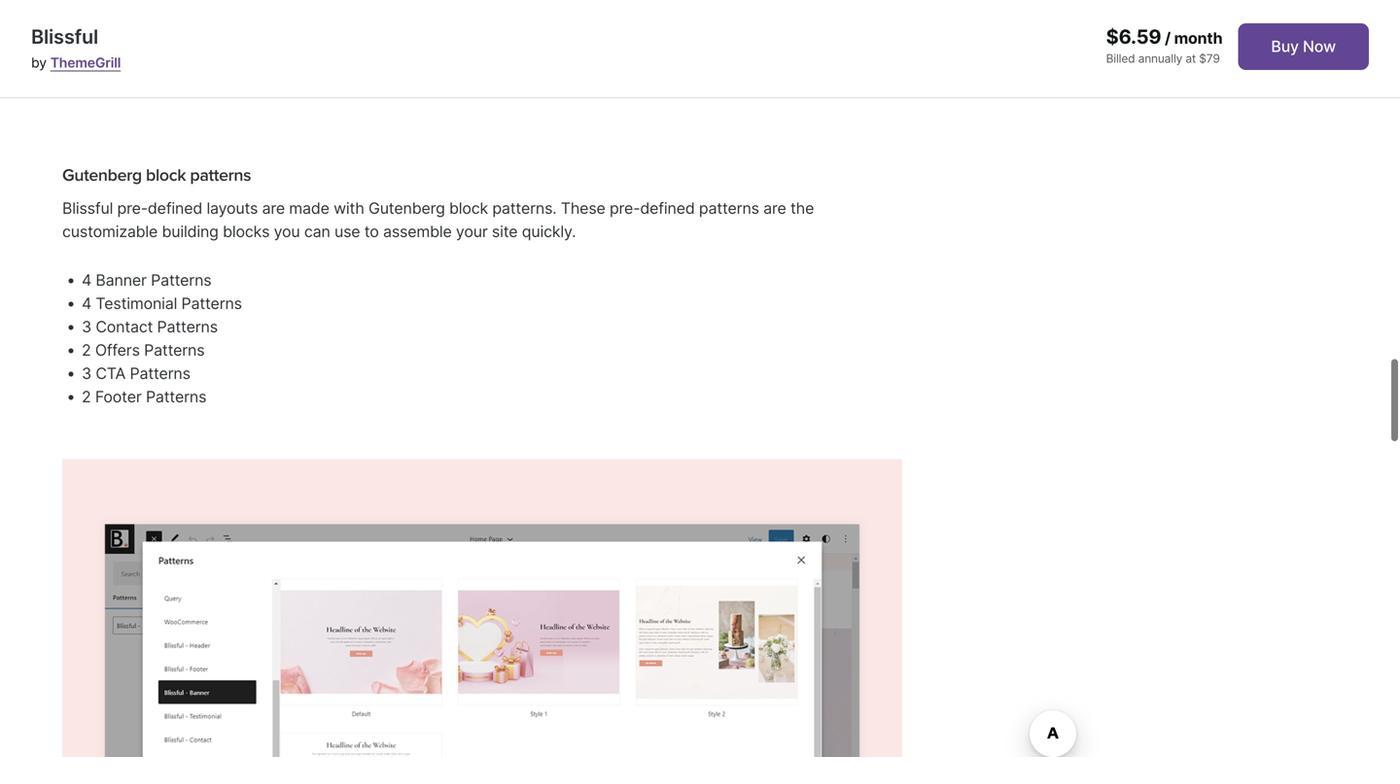Task type: vqa. For each thing, say whether or not it's contained in the screenshot.
unified
no



Task type: locate. For each thing, give the bounding box(es) containing it.
quickly.
[[522, 222, 576, 241]]

4 banner patterns
[[82, 271, 211, 290]]

contact
[[96, 317, 153, 336]]

0 vertical spatial patterns
[[190, 165, 251, 186]]

blissful inside blissful pre-defined layouts are made with gutenberg block patterns. these pre-defined patterns are the customizable building blocks you can use to assemble your site quickly.
[[62, 199, 113, 218]]

1 vertical spatial 4
[[82, 294, 91, 313]]

blissful up the themegrill link
[[31, 25, 98, 49]]

1 horizontal spatial the
[[790, 199, 814, 218]]

$6.59 / month billed annually at $79
[[1106, 25, 1223, 66]]

3 left the cta on the left
[[82, 364, 91, 383]]

blissful for blissful by themegrill
[[31, 25, 98, 49]]

block
[[146, 165, 186, 186], [449, 199, 488, 218]]

1 vertical spatial gutenberg
[[368, 199, 445, 218]]

0 vertical spatial block
[[146, 165, 186, 186]]

1 horizontal spatial block
[[449, 199, 488, 218]]

3
[[82, 317, 91, 336], [82, 364, 91, 383]]

1 vertical spatial the
[[790, 199, 814, 218]]

defined
[[148, 199, 202, 218], [640, 199, 695, 218]]

you
[[274, 222, 300, 241]]

2 left footer
[[82, 387, 91, 406]]

1 horizontal spatial defined
[[640, 199, 695, 218]]

these
[[561, 199, 605, 218]]

patterns down contact
[[144, 341, 205, 360]]

can right you
[[93, 70, 119, 89]]

1 pre- from the left
[[117, 199, 148, 218]]

1 vertical spatial 3
[[82, 364, 91, 383]]

import
[[169, 70, 216, 89]]

block up the your
[[449, 199, 488, 218]]

patterns up footer
[[130, 364, 190, 383]]

your
[[456, 222, 488, 241]]

4 left banner
[[82, 271, 91, 290]]

the
[[406, 70, 429, 89], [790, 199, 814, 218]]

0 horizontal spatial gutenberg
[[62, 165, 142, 186]]

4
[[82, 271, 91, 290], [82, 294, 91, 313]]

0 horizontal spatial the
[[406, 70, 429, 89]]

0 vertical spatial blissful
[[31, 25, 98, 49]]

pre-
[[117, 199, 148, 218], [610, 199, 640, 218]]

1 horizontal spatial are
[[763, 199, 786, 218]]

4 testimonial patterns 3 contact patterns 2 offers patterns 3 cta patterns 2 footer patterns
[[82, 294, 246, 406]]

1 vertical spatial 2
[[82, 387, 91, 406]]

patterns
[[190, 165, 251, 186], [699, 199, 759, 218]]

1 vertical spatial can
[[304, 222, 330, 241]]

blissful inside blissful by themegrill
[[31, 25, 98, 49]]

use
[[334, 222, 360, 241]]

you can easily import one of these pages using the
[[62, 70, 433, 89]]

can
[[93, 70, 119, 89], [304, 222, 330, 241]]

2 left offers
[[82, 341, 91, 360]]

4 inside 4 testimonial patterns 3 contact patterns 2 offers patterns 3 cta patterns 2 footer patterns
[[82, 294, 91, 313]]

0 vertical spatial the
[[406, 70, 429, 89]]

site
[[492, 222, 518, 241]]

0 horizontal spatial can
[[93, 70, 119, 89]]

gutenberg
[[62, 165, 142, 186], [368, 199, 445, 218]]

0 vertical spatial 2
[[82, 341, 91, 360]]

blissful
[[31, 25, 98, 49], [62, 199, 113, 218]]

customizable
[[62, 222, 158, 241]]

3 left contact
[[82, 317, 91, 336]]

0 horizontal spatial defined
[[148, 199, 202, 218]]

2 are from the left
[[763, 199, 786, 218]]

2
[[82, 341, 91, 360], [82, 387, 91, 406]]

1 horizontal spatial patterns
[[699, 199, 759, 218]]

gutenberg up customizable
[[62, 165, 142, 186]]

2 4 from the top
[[82, 294, 91, 313]]

$6.59
[[1106, 25, 1161, 49]]

patterns inside blissful pre-defined layouts are made with gutenberg block patterns. these pre-defined patterns are the customizable building blocks you can use to assemble your site quickly.
[[699, 199, 759, 218]]

4 left testimonial
[[82, 294, 91, 313]]

pre- up customizable
[[117, 199, 148, 218]]

4 for 4 banner patterns
[[82, 271, 91, 290]]

testimonial
[[96, 294, 177, 313]]

2 3 from the top
[[82, 364, 91, 383]]

0 vertical spatial 4
[[82, 271, 91, 290]]

can down made
[[304, 222, 330, 241]]

block up building
[[146, 165, 186, 186]]

to
[[364, 222, 379, 241]]

0 horizontal spatial are
[[262, 199, 285, 218]]

are
[[262, 199, 285, 218], [763, 199, 786, 218]]

of
[[251, 70, 266, 89]]

1 horizontal spatial pre-
[[610, 199, 640, 218]]

at
[[1185, 52, 1196, 66]]

offers
[[95, 341, 140, 360]]

patterns right footer
[[146, 387, 206, 406]]

annually
[[1138, 52, 1182, 66]]

defined right these
[[640, 199, 695, 218]]

blissful by themegrill
[[31, 25, 121, 71]]

1 horizontal spatial can
[[304, 222, 330, 241]]

patterns
[[151, 271, 211, 290], [181, 294, 242, 313], [157, 317, 218, 336], [144, 341, 205, 360], [130, 364, 190, 383], [146, 387, 206, 406]]

patterns down testimonial
[[157, 317, 218, 336]]

1 vertical spatial blissful
[[62, 199, 113, 218]]

blissful up customizable
[[62, 199, 113, 218]]

defined up building
[[148, 199, 202, 218]]

buy now
[[1271, 37, 1336, 56]]

0 vertical spatial can
[[93, 70, 119, 89]]

0 vertical spatial 3
[[82, 317, 91, 336]]

1 vertical spatial patterns
[[699, 199, 759, 218]]

1 vertical spatial block
[[449, 199, 488, 218]]

gutenberg up assemble
[[368, 199, 445, 218]]

2 pre- from the left
[[610, 199, 640, 218]]

0 horizontal spatial block
[[146, 165, 186, 186]]

blissful for blissful pre-defined layouts are made with gutenberg block patterns. these pre-defined patterns are the customizable building blocks you can use to assemble your site quickly.
[[62, 199, 113, 218]]

footer
[[95, 387, 142, 406]]

woocommerce my account link
[[82, 19, 288, 38]]

patterns.
[[492, 199, 557, 218]]

1 horizontal spatial gutenberg
[[368, 199, 445, 218]]

made
[[289, 199, 329, 218]]

4 for 4 testimonial patterns 3 contact patterns 2 offers patterns 3 cta patterns 2 footer patterns
[[82, 294, 91, 313]]

1 3 from the top
[[82, 317, 91, 336]]

0 horizontal spatial pre-
[[117, 199, 148, 218]]

buy
[[1271, 37, 1299, 56]]

themegrill link
[[50, 54, 121, 71]]

1 4 from the top
[[82, 271, 91, 290]]

banner
[[96, 271, 147, 290]]

account
[[226, 19, 288, 38]]

pre- right these
[[610, 199, 640, 218]]



Task type: describe. For each thing, give the bounding box(es) containing it.
cta
[[96, 364, 126, 383]]

these
[[270, 70, 310, 89]]

buy now link
[[1238, 23, 1369, 70]]

with
[[334, 199, 364, 218]]

assemble
[[383, 222, 452, 241]]

blocks
[[223, 222, 270, 241]]

blissful pre-defined layouts are made with gutenberg block patterns. these pre-defined patterns are the customizable building blocks you can use to assemble your site quickly.
[[62, 199, 814, 241]]

month
[[1174, 29, 1223, 48]]

by
[[31, 54, 47, 71]]

you
[[62, 70, 89, 89]]

patterns down building
[[151, 271, 211, 290]]

0 vertical spatial gutenberg
[[62, 165, 142, 186]]

/
[[1165, 29, 1171, 48]]

themegrill
[[50, 54, 121, 71]]

woocommerce my account
[[82, 19, 288, 38]]

patterns down "4 banner patterns"
[[181, 294, 242, 313]]

$79
[[1199, 52, 1220, 66]]

can inside blissful pre-defined layouts are made with gutenberg block patterns. these pre-defined patterns are the customizable building blocks you can use to assemble your site quickly.
[[304, 222, 330, 241]]

billed
[[1106, 52, 1135, 66]]

2 defined from the left
[[640, 199, 695, 218]]

building
[[162, 222, 219, 241]]

1 2 from the top
[[82, 341, 91, 360]]

layouts
[[207, 199, 258, 218]]

my
[[199, 19, 222, 38]]

using
[[363, 70, 401, 89]]

now
[[1303, 37, 1336, 56]]

0 horizontal spatial patterns
[[190, 165, 251, 186]]

pages
[[314, 70, 359, 89]]

gutenberg inside blissful pre-defined layouts are made with gutenberg block patterns. these pre-defined patterns are the customizable building blocks you can use to assemble your site quickly.
[[368, 199, 445, 218]]

one
[[220, 70, 247, 89]]

1 are from the left
[[262, 199, 285, 218]]

block inside blissful pre-defined layouts are made with gutenberg block patterns. these pre-defined patterns are the customizable building blocks you can use to assemble your site quickly.
[[449, 199, 488, 218]]

2 2 from the top
[[82, 387, 91, 406]]

the inside blissful pre-defined layouts are made with gutenberg block patterns. these pre-defined patterns are the customizable building blocks you can use to assemble your site quickly.
[[790, 199, 814, 218]]

gutenberg block patterns
[[62, 165, 251, 186]]

1 defined from the left
[[148, 199, 202, 218]]

woocommerce
[[82, 19, 196, 38]]

easily
[[124, 70, 165, 89]]



